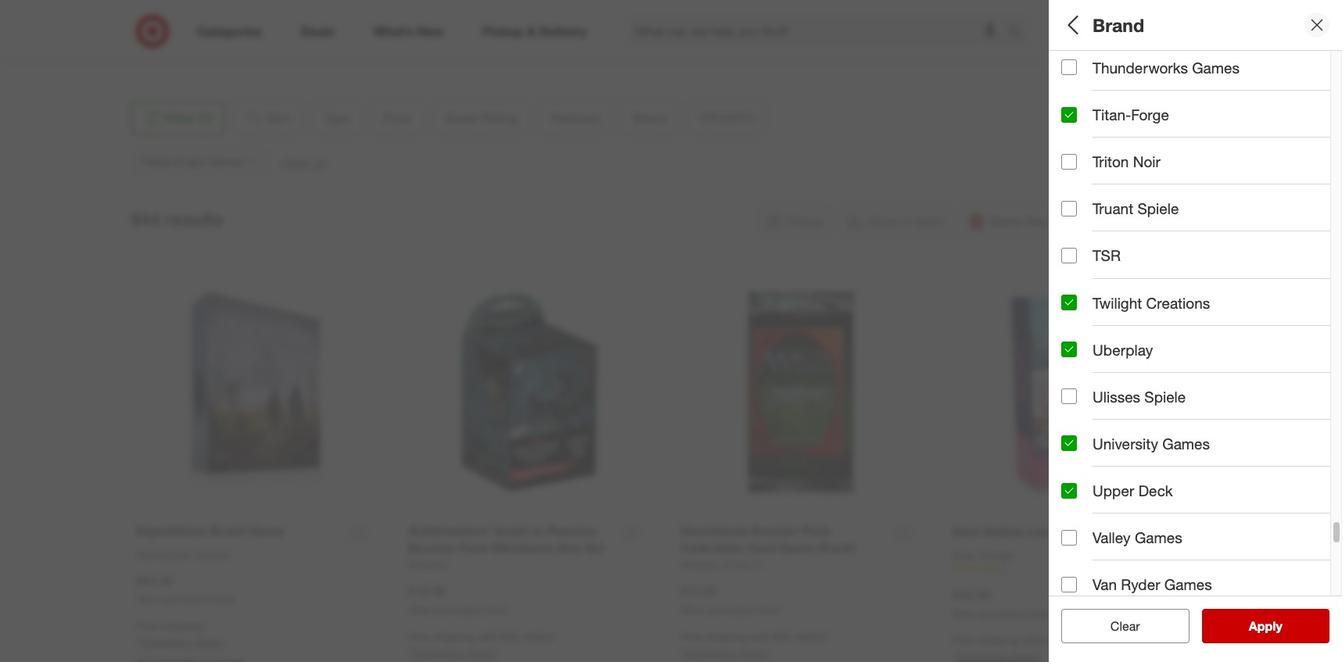 Task type: describe. For each thing, give the bounding box(es) containing it.
twilight creations
[[1093, 294, 1210, 312]]

purchased for $20.99
[[980, 608, 1024, 620]]

1
[[1001, 564, 1006, 576]]

0 horizontal spatial games;
[[1094, 82, 1132, 95]]

1 link
[[953, 564, 1194, 577]]

wi
[[194, 29, 207, 42]]

University Games checkbox
[[1061, 436, 1077, 452]]

us
[[143, 44, 158, 58]]

Thunderworks Games checkbox
[[1061, 60, 1077, 75]]

valley games
[[1093, 529, 1182, 547]]

all
[[1061, 14, 1083, 36]]

search button
[[1001, 14, 1039, 52]]

titan-forge
[[1093, 106, 1169, 124]]

games right ryder
[[1165, 576, 1212, 594]]

triton
[[1093, 153, 1129, 171]]

What can we help you find? suggestions appear below search field
[[625, 14, 1012, 48]]

free shipping with $35 orders* * exclusions apply. for $18.99
[[408, 630, 557, 660]]

brand for brand
[[1093, 14, 1144, 36]]

* down $84.95 when purchased online
[[203, 620, 207, 633]]

&
[[1104, 301, 1111, 314]]

when for $18.99
[[408, 605, 433, 616]]

purchased for $15.95
[[707, 605, 752, 616]]

rating
[[1107, 176, 1154, 194]]

Uberplay checkbox
[[1061, 342, 1077, 358]]

spiele for ulisses spiele
[[1145, 388, 1186, 406]]

,
[[188, 29, 191, 42]]

spiele;
[[1301, 301, 1334, 314]]

exclusions for $15.95
[[684, 647, 737, 660]]

0 horizontal spatial exclusions apply. button
[[140, 635, 225, 651]]

guest rating button
[[1061, 160, 1342, 215]]

featured new
[[1061, 226, 1124, 259]]

ga
[[1332, 82, 1342, 95]]

card
[[1135, 82, 1159, 95]]

clear button
[[1061, 609, 1189, 644]]

$25
[[1175, 136, 1193, 150]]

filters
[[1088, 14, 1137, 36]]

tsr
[[1093, 247, 1121, 265]]

trading
[[1258, 82, 1293, 95]]

exclusions inside free shipping * * exclusions apply.
[[140, 636, 192, 649]]

$100
[[1301, 136, 1325, 150]]

triton noir
[[1093, 153, 1161, 171]]

exclusions apply. button for $15.95
[[684, 646, 769, 662]]

with for $20.99
[[1022, 634, 1043, 647]]

truant spiele
[[1093, 200, 1179, 218]]

type
[[1061, 61, 1095, 79]]

see results
[[1233, 619, 1299, 634]]

clear all
[[1103, 619, 1148, 634]]

uberplay
[[1093, 341, 1153, 359]]

with for $18.99
[[478, 630, 498, 644]]

$15
[[1115, 136, 1133, 150]]

ryder
[[1121, 576, 1160, 594]]

upper deck
[[1093, 482, 1173, 500]]

Truant Spiele checkbox
[[1061, 201, 1077, 216]]

944
[[130, 208, 160, 230]]

upper
[[1093, 482, 1134, 500]]

commerce
[[170, 13, 225, 26]]

results for 944 results
[[165, 208, 223, 230]]

all filters
[[1061, 14, 1137, 36]]

free shipping with $35 orders*
[[953, 634, 1102, 647]]

exclusions for $18.99
[[412, 647, 464, 660]]

collectible
[[1203, 82, 1255, 95]]

$50;
[[1212, 136, 1232, 150]]

twilight
[[1093, 294, 1142, 312]]

brand dialog
[[1049, 0, 1342, 663]]

forge
[[1131, 106, 1169, 124]]

clear all button
[[1061, 609, 1189, 644]]

results for see results
[[1259, 619, 1299, 634]]

free shipping * * exclusions apply.
[[136, 620, 225, 649]]

Ulisses Spiele checkbox
[[1061, 389, 1077, 405]]

purchased for $84.95
[[163, 594, 208, 606]]

new
[[1061, 246, 1084, 259]]

all filters dialog
[[1049, 0, 1342, 663]]

Valley Games checkbox
[[1061, 530, 1077, 546]]

Include out of stock checkbox
[[1061, 395, 1077, 410]]

art
[[1086, 301, 1101, 314]]

Twilight Creations checkbox
[[1061, 295, 1077, 311]]

when for $84.95
[[136, 594, 160, 606]]

games; inside brand 0-hr art & technology; 25th century games; 2f-spiele; 2
[[1243, 301, 1281, 314]]

2835 commerce park drive fitchburg , wi 53719 us
[[143, 13, 278, 58]]

creations
[[1146, 294, 1210, 312]]

$15.95
[[681, 584, 718, 599]]

$35 for $15.95
[[773, 630, 791, 644]]

games for university games
[[1163, 435, 1210, 453]]

free shipping with $35 orders* * exclusions apply. for $15.95
[[681, 630, 829, 660]]

$20.99
[[953, 587, 990, 603]]

include
[[1093, 393, 1141, 411]]

* down "$18.99" on the left bottom of page
[[408, 647, 412, 660]]

$18.99 when purchased online
[[408, 584, 508, 616]]

park
[[228, 13, 250, 26]]

price $0  –  $15; $15  –  $25; $25  –  $50; $50  –  $100; $100  –  
[[1061, 116, 1342, 150]]

spiele for truant spiele
[[1138, 200, 1179, 218]]

noir
[[1133, 153, 1161, 171]]

free for $18.99
[[408, 630, 430, 644]]

ulisses spiele
[[1093, 388, 1186, 406]]

$84.95 when purchased online
[[136, 573, 235, 606]]

$100;
[[1272, 136, 1298, 150]]

shipping for $15.95
[[705, 630, 747, 644]]

fitchburg
[[143, 29, 188, 42]]

stock
[[1188, 393, 1224, 411]]

university games
[[1093, 435, 1210, 453]]

brand 0-hr art & technology; 25th century games; 2f-spiele; 2
[[1061, 281, 1342, 314]]

$20.99 when purchased online
[[953, 587, 1052, 620]]

shipping inside free shipping * * exclusions apply.
[[161, 620, 203, 633]]

century
[[1201, 301, 1240, 314]]

board
[[1061, 82, 1091, 95]]

of
[[1171, 393, 1184, 411]]

* down $15.95
[[681, 647, 684, 660]]

online for $20.99
[[1027, 608, 1052, 620]]

$35 for $20.99
[[1046, 634, 1063, 647]]

2
[[1337, 301, 1342, 314]]

53719
[[210, 29, 241, 42]]



Task type: locate. For each thing, give the bounding box(es) containing it.
when inside $15.95 when purchased online
[[681, 605, 705, 616]]

purchased for $18.99
[[435, 605, 480, 616]]

games; down thunderworks games
[[1162, 82, 1200, 95]]

orders* for $18.99
[[522, 630, 557, 644]]

clear inside 'button'
[[1111, 619, 1140, 634]]

$15;
[[1092, 136, 1112, 150]]

featured
[[1061, 226, 1124, 244]]

1 horizontal spatial exclusions apply. button
[[412, 646, 497, 662]]

shipping down $20.99 when purchased online
[[977, 634, 1019, 647]]

1 horizontal spatial orders*
[[794, 630, 829, 644]]

$18.99
[[408, 584, 446, 599]]

0 horizontal spatial results
[[165, 208, 223, 230]]

2f-
[[1284, 301, 1301, 314]]

2 horizontal spatial games;
[[1243, 301, 1281, 314]]

$35 for $18.99
[[501, 630, 519, 644]]

purchased inside $84.95 when purchased online
[[163, 594, 208, 606]]

0 vertical spatial brand
[[1093, 14, 1144, 36]]

0 horizontal spatial apply.
[[195, 636, 225, 649]]

*
[[203, 620, 207, 633], [136, 636, 140, 649], [408, 647, 412, 660], [681, 647, 684, 660]]

25th
[[1176, 301, 1198, 314]]

exclusions apply. button down $84.95 when purchased online
[[140, 635, 225, 651]]

valley
[[1093, 529, 1131, 547]]

$35 down van ryder games checkbox
[[1046, 634, 1063, 647]]

2 horizontal spatial $35
[[1046, 634, 1063, 647]]

when inside $18.99 when purchased online
[[408, 605, 433, 616]]

purchased inside $15.95 when purchased online
[[707, 605, 752, 616]]

944 results
[[130, 208, 223, 230]]

$35
[[501, 630, 519, 644], [773, 630, 791, 644], [1046, 634, 1063, 647]]

* down $84.95
[[136, 636, 140, 649]]

games down of on the right bottom
[[1163, 435, 1210, 453]]

Titan-Forge checkbox
[[1061, 107, 1077, 122]]

orders* for $20.99
[[1066, 634, 1102, 647]]

free down $20.99
[[953, 634, 974, 647]]

1 vertical spatial results
[[1259, 619, 1299, 634]]

Triton Noir checkbox
[[1061, 154, 1077, 169]]

Upper Deck checkbox
[[1061, 483, 1077, 499]]

clear down ryder
[[1111, 619, 1140, 634]]

when down $20.99
[[953, 608, 977, 620]]

1 horizontal spatial apply.
[[468, 647, 497, 660]]

1 horizontal spatial exclusions
[[412, 647, 464, 660]]

spiele down rating
[[1138, 200, 1179, 218]]

shipping down $15.95 when purchased online
[[705, 630, 747, 644]]

deck
[[1139, 482, 1173, 500]]

orders*
[[522, 630, 557, 644], [794, 630, 829, 644], [1066, 634, 1102, 647]]

online
[[210, 594, 235, 606], [483, 605, 508, 616], [755, 605, 780, 616], [1027, 608, 1052, 620]]

1 horizontal spatial free shipping with $35 orders* * exclusions apply.
[[681, 630, 829, 660]]

when inside $84.95 when purchased online
[[136, 594, 160, 606]]

guest rating
[[1061, 176, 1154, 194]]

apply. inside free shipping * * exclusions apply.
[[195, 636, 225, 649]]

shipping down $84.95 when purchased online
[[161, 620, 203, 633]]

purchased inside $18.99 when purchased online
[[435, 605, 480, 616]]

online inside $18.99 when purchased online
[[483, 605, 508, 616]]

see
[[1233, 619, 1255, 634]]

0 vertical spatial results
[[165, 208, 223, 230]]

TSR checkbox
[[1061, 248, 1077, 264]]

clear inside button
[[1103, 619, 1132, 634]]

truant
[[1093, 200, 1134, 218]]

type board games; card games; collectible trading cards; ga
[[1061, 61, 1342, 95]]

exclusions apply. button for $18.99
[[412, 646, 497, 662]]

games;
[[1094, 82, 1132, 95], [1162, 82, 1200, 95], [1243, 301, 1281, 314]]

free shipping with $35 orders* * exclusions apply.
[[408, 630, 557, 660], [681, 630, 829, 660]]

0 horizontal spatial exclusions
[[140, 636, 192, 649]]

out
[[1145, 393, 1167, 411]]

games up collectible
[[1192, 59, 1240, 76]]

2 horizontal spatial exclusions
[[684, 647, 737, 660]]

cards;
[[1297, 82, 1329, 95]]

when for $20.99
[[953, 608, 977, 620]]

shipping down $18.99 when purchased online
[[433, 630, 475, 644]]

1 horizontal spatial results
[[1259, 619, 1299, 634]]

brand up hr
[[1061, 281, 1104, 299]]

exclusions down $18.99 when purchased online
[[412, 647, 464, 660]]

online inside $20.99 when purchased online
[[1027, 608, 1052, 620]]

when inside $20.99 when purchased online
[[953, 608, 977, 620]]

1 clear from the left
[[1103, 619, 1132, 634]]

free shipping with $35 orders* * exclusions apply. down $18.99 when purchased online
[[408, 630, 557, 660]]

exclusions down $15.95 when purchased online
[[684, 647, 737, 660]]

2 free shipping with $35 orders* * exclusions apply. from the left
[[681, 630, 829, 660]]

online inside $15.95 when purchased online
[[755, 605, 780, 616]]

free shipping with $35 orders* * exclusions apply. down $15.95 when purchased online
[[681, 630, 829, 660]]

$15.95 when purchased online
[[681, 584, 780, 616]]

results right see
[[1259, 619, 1299, 634]]

apply
[[1249, 619, 1283, 634]]

games for valley games
[[1135, 529, 1182, 547]]

guest
[[1061, 176, 1103, 194]]

games right 'valley'
[[1135, 529, 1182, 547]]

free
[[136, 620, 158, 633], [408, 630, 430, 644], [681, 630, 702, 644], [953, 634, 974, 647]]

free down $84.95
[[136, 620, 158, 633]]

fpo/apo button
[[1061, 325, 1342, 379]]

with down $20.99 when purchased online
[[1022, 634, 1043, 647]]

online for $15.95
[[755, 605, 780, 616]]

with for $15.95
[[750, 630, 770, 644]]

1 horizontal spatial with
[[750, 630, 770, 644]]

$35 down $18.99 when purchased online
[[501, 630, 519, 644]]

Van Ryder Games checkbox
[[1061, 577, 1077, 593]]

when down $15.95
[[681, 605, 705, 616]]

when down $84.95
[[136, 594, 160, 606]]

clear for clear all
[[1103, 619, 1132, 634]]

$84.95
[[136, 573, 174, 589]]

shipping for $18.99
[[433, 630, 475, 644]]

exclusions apply. button down $18.99 when purchased online
[[412, 646, 497, 662]]

0 vertical spatial spiele
[[1138, 200, 1179, 218]]

apply. down $15.95 when purchased online
[[740, 647, 769, 660]]

2835
[[143, 13, 167, 26]]

0-
[[1061, 301, 1072, 314]]

shipping
[[161, 620, 203, 633], [433, 630, 475, 644], [705, 630, 747, 644], [977, 634, 1019, 647]]

1 horizontal spatial games;
[[1162, 82, 1200, 95]]

van ryder games
[[1093, 576, 1212, 594]]

apply. for $15.95
[[740, 647, 769, 660]]

results inside button
[[1259, 619, 1299, 634]]

clear for clear
[[1111, 619, 1140, 634]]

van
[[1093, 576, 1117, 594]]

0 horizontal spatial $35
[[501, 630, 519, 644]]

2 horizontal spatial apply.
[[740, 647, 769, 660]]

with down $15.95 when purchased online
[[750, 630, 770, 644]]

exclusions apply. button down $15.95 when purchased online
[[684, 646, 769, 662]]

apply button
[[1202, 609, 1330, 644]]

shipping for $20.99
[[977, 634, 1019, 647]]

$50
[[1235, 136, 1253, 150]]

brand inside brand 0-hr art & technology; 25th century games; 2f-spiele; 2
[[1061, 281, 1104, 299]]

drive
[[253, 13, 278, 26]]

2 clear from the left
[[1111, 619, 1140, 634]]

brand right all
[[1093, 14, 1144, 36]]

2 horizontal spatial with
[[1022, 634, 1043, 647]]

include out of stock
[[1093, 393, 1224, 411]]

apply. for $18.99
[[468, 647, 497, 660]]

1 vertical spatial brand
[[1061, 281, 1104, 299]]

free inside free shipping * * exclusions apply.
[[136, 620, 158, 633]]

purchased up free shipping * * exclusions apply.
[[163, 594, 208, 606]]

online inside $84.95 when purchased online
[[210, 594, 235, 606]]

all
[[1136, 619, 1148, 634]]

$25;
[[1152, 136, 1172, 150]]

2 horizontal spatial orders*
[[1066, 634, 1102, 647]]

1 free shipping with $35 orders* * exclusions apply. from the left
[[408, 630, 557, 660]]

titan-
[[1093, 106, 1131, 124]]

games
[[1192, 59, 1240, 76], [1163, 435, 1210, 453], [1135, 529, 1182, 547], [1165, 576, 1212, 594]]

0 horizontal spatial with
[[478, 630, 498, 644]]

university
[[1093, 435, 1158, 453]]

online for $84.95
[[210, 594, 235, 606]]

purchased down $20.99
[[980, 608, 1024, 620]]

clear
[[1103, 619, 1132, 634], [1111, 619, 1140, 634]]

brand for brand 0-hr art & technology; 25th century games; 2f-spiele; 2
[[1061, 281, 1104, 299]]

with down $18.99 when purchased online
[[478, 630, 498, 644]]

thunderworks
[[1093, 59, 1188, 76]]

thunderworks games
[[1093, 59, 1240, 76]]

price
[[1061, 116, 1098, 134]]

exclusions down $84.95 when purchased online
[[140, 636, 192, 649]]

free for $15.95
[[681, 630, 702, 644]]

hr
[[1072, 301, 1083, 314]]

online for $18.99
[[483, 605, 508, 616]]

$0
[[1061, 136, 1073, 150]]

search
[[1001, 25, 1039, 40]]

0 horizontal spatial orders*
[[522, 630, 557, 644]]

purchased inside $20.99 when purchased online
[[980, 608, 1024, 620]]

apply. down $84.95 when purchased online
[[195, 636, 225, 649]]

games for thunderworks games
[[1192, 59, 1240, 76]]

apply. down $18.99 when purchased online
[[468, 647, 497, 660]]

clear left all on the bottom right
[[1103, 619, 1132, 634]]

1 horizontal spatial $35
[[773, 630, 791, 644]]

0 horizontal spatial free shipping with $35 orders* * exclusions apply.
[[408, 630, 557, 660]]

technology;
[[1114, 301, 1173, 314]]

results
[[165, 208, 223, 230], [1259, 619, 1299, 634]]

free down "$18.99" on the left bottom of page
[[408, 630, 430, 644]]

see results button
[[1202, 609, 1330, 644]]

games; up titan- at the top of the page
[[1094, 82, 1132, 95]]

when for $15.95
[[681, 605, 705, 616]]

fpo/apo
[[1061, 341, 1129, 359]]

when down "$18.99" on the left bottom of page
[[408, 605, 433, 616]]

purchased down "$18.99" on the left bottom of page
[[435, 605, 480, 616]]

free for $20.99
[[953, 634, 974, 647]]

2 horizontal spatial exclusions apply. button
[[684, 646, 769, 662]]

brand inside dialog
[[1093, 14, 1144, 36]]

free down $15.95
[[681, 630, 702, 644]]

results right 944
[[165, 208, 223, 230]]

1 vertical spatial spiele
[[1145, 388, 1186, 406]]

exclusions apply. button
[[140, 635, 225, 651], [412, 646, 497, 662], [684, 646, 769, 662]]

purchased down $15.95
[[707, 605, 752, 616]]

orders* for $15.95
[[794, 630, 829, 644]]

spiele left stock
[[1145, 388, 1186, 406]]

games; left 2f-
[[1243, 301, 1281, 314]]

ulisses
[[1093, 388, 1140, 406]]

$35 down $15.95 when purchased online
[[773, 630, 791, 644]]

exclusions
[[140, 636, 192, 649], [412, 647, 464, 660], [684, 647, 737, 660]]



Task type: vqa. For each thing, say whether or not it's contained in the screenshot.
Qty
no



